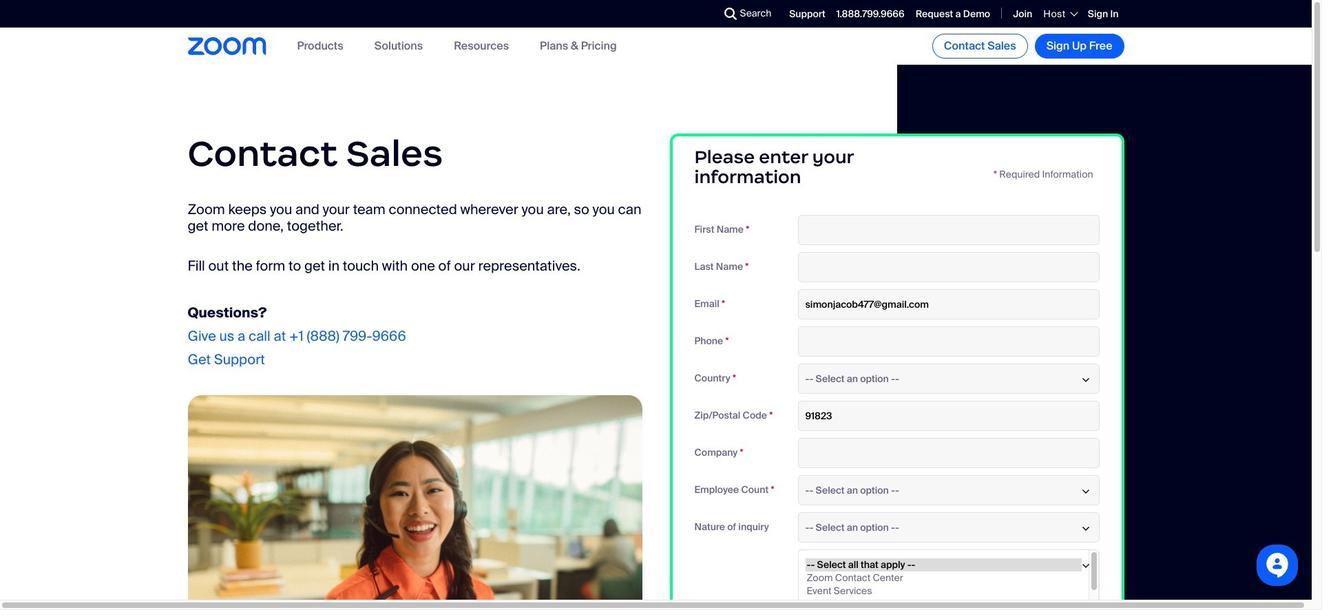Task type: vqa. For each thing, say whether or not it's contained in the screenshot.
search field
yes



Task type: describe. For each thing, give the bounding box(es) containing it.
search image
[[724, 8, 737, 20]]

search image
[[724, 8, 737, 20]]



Task type: locate. For each thing, give the bounding box(es) containing it.
email@yourcompany.com text field
[[798, 289, 1100, 319]]

None text field
[[798, 215, 1100, 245], [798, 401, 1100, 431], [798, 215, 1100, 245], [798, 401, 1100, 431]]

zoom logo image
[[188, 37, 266, 55]]

None search field
[[674, 3, 728, 25]]

None text field
[[798, 252, 1100, 282], [798, 326, 1100, 357], [798, 438, 1100, 468], [798, 252, 1100, 282], [798, 326, 1100, 357], [798, 438, 1100, 468]]

customer support agent image
[[188, 395, 642, 610]]



